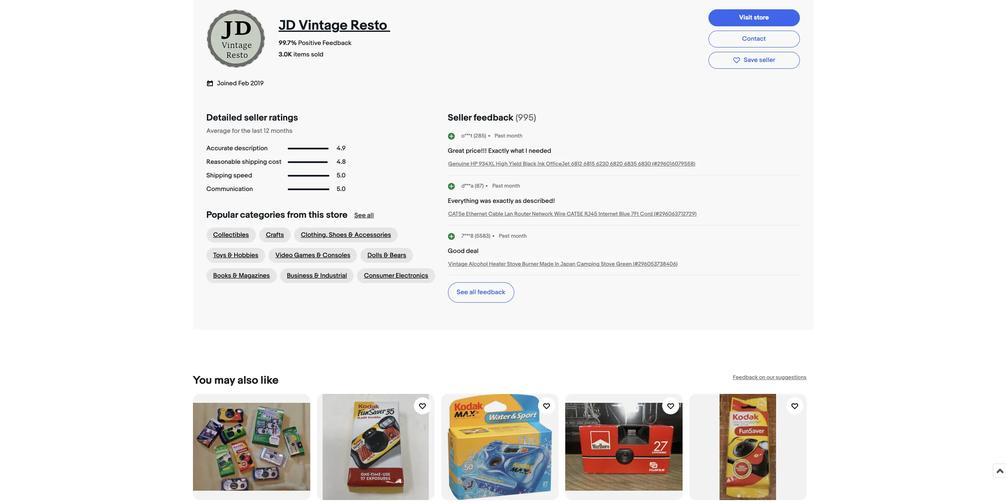 Task type: describe. For each thing, give the bounding box(es) containing it.
see for see all feedback
[[457, 289, 468, 297]]

you
[[193, 375, 212, 388]]

yield
[[509, 161, 522, 167]]

heater
[[489, 261, 506, 268]]

seller
[[448, 113, 472, 124]]

vintage alcohol heater stove burner made in japan camping stove green (#296053738406) link
[[448, 261, 678, 268]]

see for see all
[[355, 212, 366, 220]]

visit
[[740, 13, 753, 22]]

average for the last 12 months
[[206, 127, 293, 135]]

good
[[448, 247, 465, 256]]

shipping speed
[[206, 172, 252, 180]]

the
[[241, 127, 251, 135]]

exactly
[[489, 147, 509, 155]]

save seller
[[744, 56, 776, 64]]

exactly
[[493, 197, 514, 205]]

visit store link
[[709, 9, 800, 26]]

past for exactly
[[495, 132, 506, 139]]

feedback inside 99.7% positive feedback 3.0k items sold
[[323, 39, 352, 47]]

accessories
[[355, 231, 391, 239]]

(5583)
[[475, 233, 491, 240]]

6815
[[584, 161, 595, 167]]

4.9
[[337, 145, 346, 153]]

visit store
[[740, 13, 769, 22]]

5.0 for shipping speed
[[337, 172, 346, 180]]

positive
[[298, 39, 321, 47]]

clothing, shoes & accessories
[[301, 231, 391, 239]]

joined
[[217, 80, 237, 88]]

seller for detailed
[[244, 113, 267, 124]]

books
[[213, 272, 231, 280]]

1 stove from the left
[[507, 261, 521, 268]]

network
[[532, 211, 553, 218]]

cat5e ethernet cable lan router network wire cat5e rj45 internet blue 7ft cord (#296063712729) link
[[448, 211, 697, 218]]

detailed seller ratings
[[206, 113, 298, 124]]

this
[[309, 210, 324, 221]]

cable
[[489, 211, 504, 218]]

o***t
[[462, 133, 473, 140]]

suggestions
[[776, 375, 807, 381]]

books & magazines
[[213, 272, 270, 280]]

great
[[448, 147, 465, 155]]

hobbies
[[234, 252, 259, 260]]

2 vertical spatial past month
[[499, 233, 527, 240]]

2 vertical spatial past
[[499, 233, 510, 240]]

cat5e
[[567, 211, 584, 218]]

japan
[[561, 261, 576, 268]]

month for what
[[507, 132, 523, 139]]

seller feedback (995)
[[448, 113, 537, 124]]

dolls & bears
[[368, 252, 407, 260]]

99.7%
[[279, 39, 297, 47]]

jd vintage resto link
[[279, 18, 390, 34]]

past for exactly
[[493, 183, 503, 189]]

internet
[[599, 211, 618, 218]]

consoles
[[323, 252, 351, 260]]

resto
[[351, 18, 387, 34]]

6812
[[571, 161, 583, 167]]

jd vintage resto
[[279, 18, 387, 34]]

may
[[214, 375, 235, 388]]

cat5e
[[448, 211, 465, 218]]

5.0 for communication
[[337, 186, 346, 194]]

jd
[[279, 18, 296, 34]]

popular
[[206, 210, 238, 221]]

1 vertical spatial feedback
[[478, 289, 506, 297]]

crafts
[[266, 231, 284, 239]]

crafts link
[[259, 228, 291, 243]]

blue
[[619, 211, 630, 218]]

you may also like
[[193, 375, 279, 388]]

see all feedback
[[457, 289, 506, 297]]

past month for exactly
[[495, 132, 523, 139]]

consumer
[[364, 272, 395, 280]]

(285)
[[474, 133, 486, 140]]

& for dolls & bears
[[384, 252, 389, 260]]

1 horizontal spatial vintage
[[448, 261, 468, 268]]

2019
[[251, 80, 264, 88]]

collectibles
[[213, 231, 249, 239]]

everything
[[448, 197, 479, 205]]

camping
[[577, 261, 600, 268]]

seller for save
[[760, 56, 776, 64]]

text__icon wrapper image
[[206, 79, 217, 87]]

what
[[511, 147, 524, 155]]

7***8
[[462, 233, 474, 240]]

for
[[232, 127, 240, 135]]

12
[[264, 127, 270, 135]]

in
[[555, 261, 560, 268]]

business & industrial
[[287, 272, 347, 280]]

i
[[526, 147, 528, 155]]

joined feb 2019
[[217, 80, 264, 88]]

reasonable shipping cost
[[206, 158, 282, 166]]

needed
[[529, 147, 552, 155]]

bears
[[390, 252, 407, 260]]



Task type: vqa. For each thing, say whether or not it's contained in the screenshot.


Task type: locate. For each thing, give the bounding box(es) containing it.
0 horizontal spatial feedback
[[323, 39, 352, 47]]

vintage down good
[[448, 261, 468, 268]]

1 vertical spatial store
[[326, 210, 348, 221]]

seller right save
[[760, 56, 776, 64]]

items
[[294, 51, 310, 59]]

1 horizontal spatial stove
[[601, 261, 615, 268]]

past month down lan
[[499, 233, 527, 240]]

2 stove from the left
[[601, 261, 615, 268]]

see inside see all feedback link
[[457, 289, 468, 297]]

0 vertical spatial all
[[367, 212, 374, 220]]

electronics
[[396, 272, 429, 280]]

1 vertical spatial all
[[470, 289, 476, 297]]

6820
[[610, 161, 623, 167]]

1 horizontal spatial seller
[[760, 56, 776, 64]]

alcohol
[[469, 261, 488, 268]]

0 vertical spatial past
[[495, 132, 506, 139]]

0 horizontal spatial vintage
[[299, 18, 348, 34]]

0 horizontal spatial seller
[[244, 113, 267, 124]]

2 vertical spatial month
[[511, 233, 527, 240]]

shipping
[[206, 172, 232, 180]]

& right books
[[233, 272, 237, 280]]

seller
[[760, 56, 776, 64], [244, 113, 267, 124]]

0 horizontal spatial stove
[[507, 261, 521, 268]]

past up everything was exactly as described!
[[493, 183, 503, 189]]

ink
[[538, 161, 545, 167]]

month for as
[[505, 183, 520, 189]]

past up great price!!! exactly what i needed
[[495, 132, 506, 139]]

1 vertical spatial see
[[457, 289, 468, 297]]

& right games
[[317, 252, 321, 260]]

1 vertical spatial seller
[[244, 113, 267, 124]]

& right dolls at the left of the page
[[384, 252, 389, 260]]

month down router
[[511, 233, 527, 240]]

past month up exactly
[[493, 183, 520, 189]]

0 horizontal spatial see
[[355, 212, 366, 220]]

seller inside button
[[760, 56, 776, 64]]

genuine
[[448, 161, 470, 167]]

wire
[[554, 211, 566, 218]]

1 vertical spatial past month
[[493, 183, 520, 189]]

month up what
[[507, 132, 523, 139]]

all up the accessories
[[367, 212, 374, 220]]

see all feedback link
[[448, 283, 515, 303]]

0 vertical spatial store
[[754, 13, 769, 22]]

& for business & industrial
[[314, 272, 319, 280]]

all for see all
[[367, 212, 374, 220]]

store inside visit store link
[[754, 13, 769, 22]]

ethernet
[[466, 211, 487, 218]]

1 vertical spatial vintage
[[448, 261, 468, 268]]

0 vertical spatial month
[[507, 132, 523, 139]]

(87)
[[475, 183, 484, 190]]

6230
[[596, 161, 609, 167]]

green
[[617, 261, 632, 268]]

o***t (285)
[[462, 133, 486, 140]]

99.7% positive feedback 3.0k items sold
[[279, 39, 352, 59]]

0 horizontal spatial all
[[367, 212, 374, 220]]

dolls & bears link
[[361, 248, 413, 263]]

stove left green
[[601, 261, 615, 268]]

see up the accessories
[[355, 212, 366, 220]]

& right toys on the left of page
[[228, 252, 233, 260]]

from
[[287, 210, 307, 221]]

1 vertical spatial past
[[493, 183, 503, 189]]

store right 'visit'
[[754, 13, 769, 22]]

6835
[[624, 161, 637, 167]]

accurate description
[[206, 145, 268, 153]]

dolls
[[368, 252, 382, 260]]

video games & consoles
[[276, 252, 351, 260]]

1 vertical spatial feedback
[[733, 375, 758, 381]]

genuine hp 934xl high yield black ink officejet 6812 6815 6230 6820 6835 6830 (#296016079558)
[[448, 161, 696, 167]]

2 5.0 from the top
[[337, 186, 346, 194]]

& right shoes
[[349, 231, 353, 239]]

0 vertical spatial vintage
[[299, 18, 348, 34]]

cost
[[269, 158, 282, 166]]

past month for exactly
[[493, 183, 520, 189]]

1 5.0 from the top
[[337, 172, 346, 180]]

our
[[767, 375, 775, 381]]

d***a (87)
[[462, 183, 484, 190]]

feb
[[238, 80, 249, 88]]

5.0
[[337, 172, 346, 180], [337, 186, 346, 194]]

officejet
[[546, 161, 570, 167]]

jd vintage resto image
[[206, 9, 266, 69]]

feedback
[[474, 113, 514, 124], [478, 289, 506, 297]]

3.0k
[[279, 51, 292, 59]]

1 horizontal spatial see
[[457, 289, 468, 297]]

all down the alcohol
[[470, 289, 476, 297]]

video games & consoles link
[[269, 248, 357, 263]]

video
[[276, 252, 293, 260]]

stove
[[507, 261, 521, 268], [601, 261, 615, 268]]

last
[[252, 127, 263, 135]]

0 vertical spatial feedback
[[323, 39, 352, 47]]

store up shoes
[[326, 210, 348, 221]]

feedback up (285)
[[474, 113, 514, 124]]

0 vertical spatial see
[[355, 212, 366, 220]]

1 vertical spatial month
[[505, 183, 520, 189]]

clothing,
[[301, 231, 328, 239]]

stove left burner
[[507, 261, 521, 268]]

speed
[[234, 172, 252, 180]]

0 vertical spatial past month
[[495, 132, 523, 139]]

0 vertical spatial seller
[[760, 56, 776, 64]]

shipping
[[242, 158, 267, 166]]

list
[[193, 388, 814, 504]]

feedback left on
[[733, 375, 758, 381]]

was
[[480, 197, 492, 205]]

save
[[744, 56, 758, 64]]

vintage up positive
[[299, 18, 348, 34]]

feedback on our suggestions
[[733, 375, 807, 381]]

0 horizontal spatial store
[[326, 210, 348, 221]]

1 horizontal spatial store
[[754, 13, 769, 22]]

made
[[540, 261, 554, 268]]

lan
[[505, 211, 513, 218]]

4.8
[[337, 158, 346, 166]]

contact
[[743, 35, 766, 43]]

sold
[[311, 51, 324, 59]]

feedback down 'jd vintage resto' link
[[323, 39, 352, 47]]

high
[[496, 161, 508, 167]]

past right (5583)
[[499, 233, 510, 240]]

rj45
[[585, 211, 598, 218]]

shoes
[[329, 231, 347, 239]]

1 vertical spatial 5.0
[[337, 186, 346, 194]]

price!!!
[[466, 147, 487, 155]]

feedback down heater on the bottom
[[478, 289, 506, 297]]

(#296053738406)
[[633, 261, 678, 268]]

feedback on our suggestions link
[[733, 375, 807, 381]]

month up as
[[505, 183, 520, 189]]

& for books & magazines
[[233, 272, 237, 280]]

see down good deal on the left
[[457, 289, 468, 297]]

1 horizontal spatial feedback
[[733, 375, 758, 381]]

as
[[515, 197, 522, 205]]

& right business
[[314, 272, 319, 280]]

great price!!! exactly what i needed
[[448, 147, 552, 155]]

& for toys & hobbies
[[228, 252, 233, 260]]

0 vertical spatial 5.0
[[337, 172, 346, 180]]

cat5e ethernet cable lan router network wire cat5e rj45 internet blue 7ft cord (#296063712729)
[[448, 211, 697, 218]]

detailed
[[206, 113, 242, 124]]

good deal
[[448, 247, 479, 256]]

all for see all feedback
[[470, 289, 476, 297]]

popular categories from this store
[[206, 210, 348, 221]]

consumer electronics
[[364, 272, 429, 280]]

0 vertical spatial feedback
[[474, 113, 514, 124]]

consumer electronics link
[[357, 269, 435, 284]]

like
[[261, 375, 279, 388]]

past month up what
[[495, 132, 523, 139]]

feedback
[[323, 39, 352, 47], [733, 375, 758, 381]]

see all link
[[355, 212, 374, 220]]

books & magazines link
[[206, 269, 277, 284]]

1 horizontal spatial all
[[470, 289, 476, 297]]

see all
[[355, 212, 374, 220]]

described!
[[523, 197, 555, 205]]

save seller button
[[709, 52, 800, 69]]

seller up last
[[244, 113, 267, 124]]

business & industrial link
[[280, 269, 354, 284]]

communication
[[206, 186, 253, 194]]



